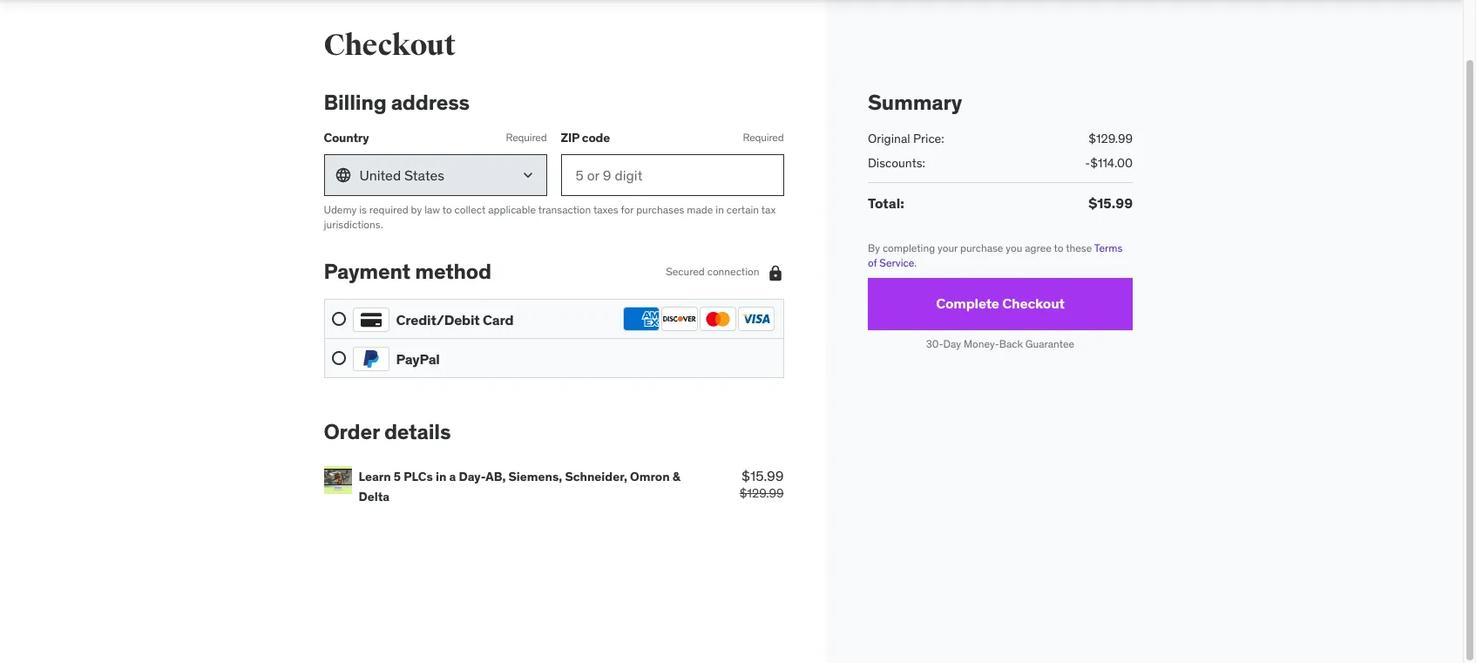 Task type: describe. For each thing, give the bounding box(es) containing it.
tax
[[762, 203, 776, 216]]

- $114.00
[[1085, 155, 1133, 171]]

$15.99 for $15.99
[[1088, 194, 1133, 212]]

checkout inside 'button'
[[1002, 295, 1065, 312]]

$15.99 $129.99
[[740, 467, 784, 502]]

discover image
[[661, 307, 698, 331]]

your
[[937, 242, 958, 255]]

back
[[999, 337, 1023, 350]]

ab,
[[486, 469, 506, 485]]

original
[[868, 131, 910, 146]]

terms of service link
[[868, 242, 1123, 269]]

by completing your purchase you agree to these
[[868, 242, 1094, 255]]

details
[[384, 419, 451, 446]]

of
[[868, 256, 877, 269]]

omron
[[630, 469, 670, 485]]

method
[[415, 258, 492, 285]]

paypal image
[[353, 347, 389, 371]]

amex image
[[623, 307, 659, 331]]

paypal
[[396, 350, 440, 367]]

visa image
[[738, 307, 774, 331]]

transaction
[[538, 203, 591, 216]]

30-
[[926, 337, 943, 350]]

.
[[914, 256, 917, 269]]

billing
[[324, 89, 387, 116]]

terms
[[1094, 242, 1123, 255]]

secured
[[666, 265, 705, 278]]

made
[[687, 203, 713, 216]]

mastercard image
[[699, 307, 736, 331]]

5
[[394, 469, 401, 485]]

terms of service
[[868, 242, 1123, 269]]

these
[[1066, 242, 1092, 255]]

order
[[324, 419, 380, 446]]

$129.99 inside order details element
[[740, 486, 784, 502]]

billing address
[[324, 89, 470, 116]]

delta
[[359, 489, 390, 504]]

$129.99 inside summary element
[[1089, 131, 1133, 146]]

applicable
[[488, 203, 536, 216]]

a
[[449, 469, 456, 485]]

siemens,
[[509, 469, 562, 485]]

30-day money-back guarantee
[[926, 337, 1074, 350]]

learn 5 plcs in a day-ab, siemens, schneider, omron & delta
[[359, 469, 681, 504]]

completing
[[882, 242, 935, 255]]

required for country
[[506, 131, 547, 144]]



Task type: vqa. For each thing, say whether or not it's contained in the screenshot.
5 or 9 digit text box
yes



Task type: locate. For each thing, give the bounding box(es) containing it.
0 horizontal spatial to
[[443, 203, 452, 216]]

$15.99
[[1088, 194, 1133, 212], [742, 467, 784, 485]]

required
[[506, 131, 547, 144], [743, 131, 784, 144]]

udemy
[[324, 203, 357, 216]]

$15.99 down $114.00
[[1088, 194, 1133, 212]]

payment method element
[[324, 258, 784, 378]]

payment method
[[324, 258, 492, 285]]

by
[[868, 242, 880, 255]]

credit/debit card button
[[332, 307, 776, 332]]

2 required from the left
[[743, 131, 784, 144]]

1 vertical spatial checkout
[[1002, 295, 1065, 312]]

1 horizontal spatial to
[[1054, 242, 1063, 255]]

original price:
[[868, 131, 944, 146]]

$129.99
[[1089, 131, 1133, 146], [740, 486, 784, 502]]

0 vertical spatial checkout
[[324, 27, 456, 64]]

jurisdictions.
[[324, 218, 383, 231]]

1 horizontal spatial required
[[743, 131, 784, 144]]

1 vertical spatial to
[[1054, 242, 1063, 255]]

in inside learn 5 plcs in a day-ab, siemens, schneider, omron & delta
[[436, 469, 447, 485]]

by
[[411, 203, 422, 216]]

summary element
[[868, 89, 1133, 214]]

checkout
[[324, 27, 456, 64], [1002, 295, 1065, 312]]

in inside udemy is required by law to collect applicable transaction taxes for purchases made in certain tax jurisdictions.
[[716, 203, 724, 216]]

0 horizontal spatial checkout
[[324, 27, 456, 64]]

1 horizontal spatial $129.99
[[1089, 131, 1133, 146]]

code
[[582, 130, 610, 146]]

law
[[425, 203, 440, 216]]

total:
[[868, 194, 904, 212]]

zip code
[[561, 130, 610, 146]]

0 vertical spatial to
[[443, 203, 452, 216]]

money-
[[964, 337, 999, 350]]

1 horizontal spatial $15.99
[[1088, 194, 1133, 212]]

billing address element
[[324, 89, 784, 232]]

country
[[324, 130, 369, 146]]

1 horizontal spatial in
[[716, 203, 724, 216]]

to inside udemy is required by law to collect applicable transaction taxes for purchases made in certain tax jurisdictions.
[[443, 203, 452, 216]]

1 vertical spatial $129.99
[[740, 486, 784, 502]]

0 horizontal spatial required
[[506, 131, 547, 144]]

$114.00
[[1090, 155, 1133, 171]]

required up tax in the right top of the page
[[743, 131, 784, 144]]

$15.99 inside summary element
[[1088, 194, 1133, 212]]

is
[[359, 203, 367, 216]]

1 vertical spatial in
[[436, 469, 447, 485]]

1 required from the left
[[506, 131, 547, 144]]

card
[[483, 311, 514, 328]]

complete checkout button
[[868, 278, 1133, 330]]

summary
[[868, 89, 962, 116]]

secured connection
[[666, 265, 760, 278]]

schneider,
[[565, 469, 628, 485]]

to left these
[[1054, 242, 1063, 255]]

required for zip code
[[743, 131, 784, 144]]

complete checkout
[[936, 295, 1065, 312]]

complete
[[936, 295, 999, 312]]

required
[[369, 203, 409, 216]]

1 vertical spatial $15.99
[[742, 467, 784, 485]]

credit/debit card
[[396, 311, 514, 328]]

order details element
[[324, 419, 784, 513]]

plcs
[[404, 469, 433, 485]]

checkout up billing address
[[324, 27, 456, 64]]

discounts:
[[868, 155, 925, 171]]

credit/debit
[[396, 311, 480, 328]]

taxes
[[594, 203, 619, 216]]

0 horizontal spatial in
[[436, 469, 447, 485]]

learn
[[359, 469, 391, 485]]

zip
[[561, 130, 580, 146]]

0 horizontal spatial $129.99
[[740, 486, 784, 502]]

1 horizontal spatial checkout
[[1002, 295, 1065, 312]]

$15.99 inside $15.99 $129.99
[[742, 467, 784, 485]]

checkout up guarantee on the bottom
[[1002, 295, 1065, 312]]

-
[[1085, 155, 1090, 171]]

you
[[1006, 242, 1022, 255]]

payment
[[324, 258, 411, 285]]

for
[[621, 203, 634, 216]]

0 vertical spatial in
[[716, 203, 724, 216]]

certain
[[727, 203, 759, 216]]

order details
[[324, 419, 451, 446]]

purchases
[[636, 203, 685, 216]]

collect
[[455, 203, 486, 216]]

guarantee
[[1025, 337, 1074, 350]]

day
[[943, 337, 961, 350]]

address
[[391, 89, 470, 116]]

$15.99 right &
[[742, 467, 784, 485]]

paypal button
[[332, 346, 776, 371]]

purchase
[[960, 242, 1003, 255]]

connection
[[707, 265, 760, 278]]

0 horizontal spatial $15.99
[[742, 467, 784, 485]]

required left zip
[[506, 131, 547, 144]]

0 vertical spatial $15.99
[[1088, 194, 1133, 212]]

in right made
[[716, 203, 724, 216]]

in left a
[[436, 469, 447, 485]]

agree
[[1025, 242, 1051, 255]]

in
[[716, 203, 724, 216], [436, 469, 447, 485]]

buyables image
[[324, 466, 352, 494]]

udemy is required by law to collect applicable transaction taxes for purchases made in certain tax jurisdictions.
[[324, 203, 776, 231]]

to
[[443, 203, 452, 216], [1054, 242, 1063, 255]]

card image
[[353, 308, 389, 332]]

5 or 9 digit text field
[[561, 154, 784, 196]]

$15.99 for $15.99 $129.99
[[742, 467, 784, 485]]

to right law
[[443, 203, 452, 216]]

&
[[673, 469, 681, 485]]

0 vertical spatial $129.99
[[1089, 131, 1133, 146]]

service
[[879, 256, 914, 269]]

day-
[[459, 469, 486, 485]]

small image
[[767, 264, 784, 281]]

price:
[[913, 131, 944, 146]]



